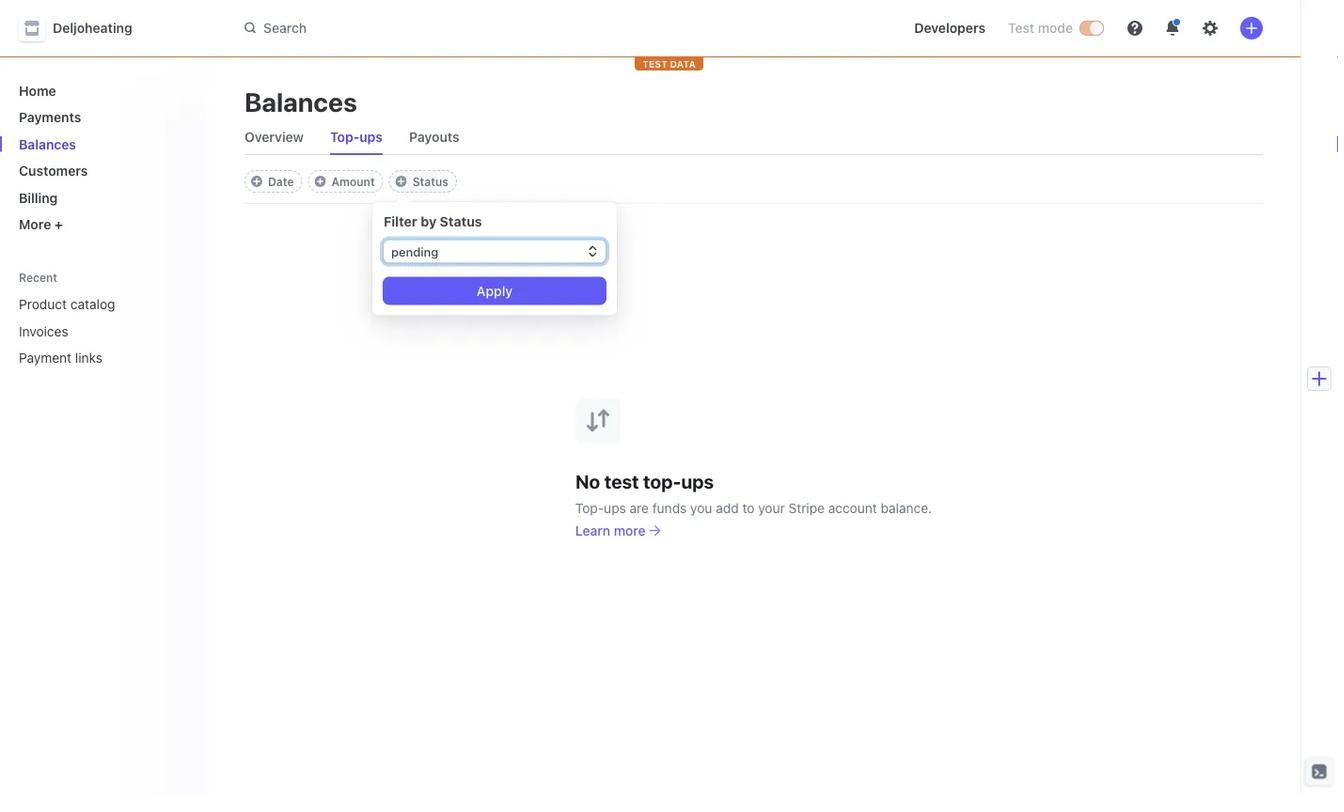 Task type: vqa. For each thing, say whether or not it's contained in the screenshot.
svg image at the bottom
no



Task type: describe. For each thing, give the bounding box(es) containing it.
date
[[268, 175, 294, 188]]

add date image
[[251, 176, 262, 187]]

are
[[630, 500, 649, 516]]

core navigation links element
[[11, 75, 192, 240]]

top-ups link
[[323, 124, 390, 150]]

test
[[1008, 20, 1034, 36]]

deljoheating
[[53, 20, 132, 36]]

more +
[[19, 217, 63, 232]]

billing link
[[11, 182, 192, 213]]

payment
[[19, 350, 72, 366]]

Search search field
[[233, 11, 764, 45]]

Search text field
[[233, 11, 764, 45]]

more
[[19, 217, 51, 232]]

payouts
[[409, 129, 460, 145]]

test
[[642, 58, 667, 69]]

recent navigation links element
[[0, 270, 207, 373]]

links
[[75, 350, 102, 366]]

deljoheating button
[[19, 15, 151, 41]]

settings image
[[1203, 21, 1218, 36]]

+
[[54, 217, 63, 232]]

balances inside core navigation links element
[[19, 136, 76, 152]]

to
[[742, 500, 755, 516]]

1 vertical spatial status
[[440, 213, 482, 229]]

no
[[575, 471, 600, 493]]

toolbar containing date
[[244, 170, 457, 193]]

overview
[[244, 129, 304, 145]]

filter
[[384, 213, 417, 229]]

you
[[690, 500, 712, 516]]

top- for top-ups
[[330, 129, 359, 145]]

filter by status
[[384, 213, 482, 229]]

data
[[670, 58, 696, 69]]

payment links
[[19, 350, 102, 366]]

your
[[758, 500, 785, 516]]

more
[[614, 523, 646, 538]]

top-ups
[[330, 129, 383, 145]]

home link
[[11, 75, 192, 106]]

payment links link
[[11, 343, 165, 373]]

funds
[[652, 500, 687, 516]]

home
[[19, 83, 56, 98]]

add amount image
[[315, 176, 326, 187]]

overview link
[[237, 124, 311, 150]]

payments
[[19, 110, 81, 125]]

payouts link
[[401, 124, 467, 150]]

1 horizontal spatial balances
[[244, 86, 357, 117]]



Task type: locate. For each thing, give the bounding box(es) containing it.
product catalog
[[19, 297, 115, 312]]

top- up learn
[[575, 500, 604, 516]]

no test top-ups
[[575, 471, 714, 493]]

invoices link
[[11, 316, 165, 347]]

apply button
[[384, 278, 606, 304]]

toolbar
[[244, 170, 457, 193]]

1 vertical spatial top-
[[575, 500, 604, 516]]

0 vertical spatial ups
[[359, 129, 383, 145]]

0 horizontal spatial ups
[[359, 129, 383, 145]]

stripe
[[788, 500, 825, 516]]

test
[[604, 471, 639, 493]]

status right by at the left
[[440, 213, 482, 229]]

status
[[412, 175, 448, 188], [440, 213, 482, 229]]

tab list containing overview
[[237, 120, 1263, 155]]

top- for top-ups are funds you add to your stripe account balance.
[[575, 500, 604, 516]]

top-
[[643, 471, 681, 493]]

ups up you
[[681, 471, 714, 493]]

0 vertical spatial balances
[[244, 86, 357, 117]]

notifications image
[[1165, 21, 1180, 36]]

2 vertical spatial ups
[[604, 500, 626, 516]]

apply
[[477, 283, 513, 299]]

ups up "learn more"
[[604, 500, 626, 516]]

learn
[[575, 523, 610, 538]]

1 horizontal spatial top-
[[575, 500, 604, 516]]

learn more link
[[575, 521, 661, 540]]

ups up amount
[[359, 129, 383, 145]]

billing
[[19, 190, 58, 205]]

recent element
[[0, 289, 207, 373]]

invoices
[[19, 323, 68, 339]]

balances down payments
[[19, 136, 76, 152]]

product
[[19, 297, 67, 312]]

by
[[421, 213, 436, 229]]

add status image
[[396, 176, 407, 187]]

developers link
[[907, 13, 993, 43]]

top-ups are funds you add to your stripe account balance.
[[575, 500, 932, 516]]

ups for top-ups
[[359, 129, 383, 145]]

ups for top-ups are funds you add to your stripe account balance.
[[604, 500, 626, 516]]

balances link
[[11, 129, 192, 159]]

status inside toolbar
[[412, 175, 448, 188]]

tab list
[[237, 120, 1263, 155]]

amount
[[331, 175, 375, 188]]

status right add status icon
[[412, 175, 448, 188]]

help image
[[1127, 21, 1142, 36]]

balance.
[[881, 500, 932, 516]]

test data
[[642, 58, 696, 69]]

learn more
[[575, 523, 646, 538]]

ups
[[359, 129, 383, 145], [681, 471, 714, 493], [604, 500, 626, 516]]

catalog
[[70, 297, 115, 312]]

test mode
[[1008, 20, 1073, 36]]

customers link
[[11, 156, 192, 186]]

balances
[[244, 86, 357, 117], [19, 136, 76, 152]]

add
[[716, 500, 739, 516]]

top-
[[330, 129, 359, 145], [575, 500, 604, 516]]

customers
[[19, 163, 88, 179]]

top- inside tab list
[[330, 129, 359, 145]]

mode
[[1038, 20, 1073, 36]]

0 horizontal spatial top-
[[330, 129, 359, 145]]

1 horizontal spatial ups
[[604, 500, 626, 516]]

account
[[828, 500, 877, 516]]

search
[[263, 20, 307, 35]]

0 horizontal spatial balances
[[19, 136, 76, 152]]

2 horizontal spatial ups
[[681, 471, 714, 493]]

0 vertical spatial status
[[412, 175, 448, 188]]

1 vertical spatial ups
[[681, 471, 714, 493]]

balances up the overview in the top left of the page
[[244, 86, 357, 117]]

recent
[[19, 271, 57, 284]]

product catalog link
[[11, 289, 165, 320]]

0 vertical spatial top-
[[330, 129, 359, 145]]

top- up amount
[[330, 129, 359, 145]]

payments link
[[11, 102, 192, 133]]

1 vertical spatial balances
[[19, 136, 76, 152]]

developers
[[914, 20, 985, 36]]

ups inside tab list
[[359, 129, 383, 145]]



